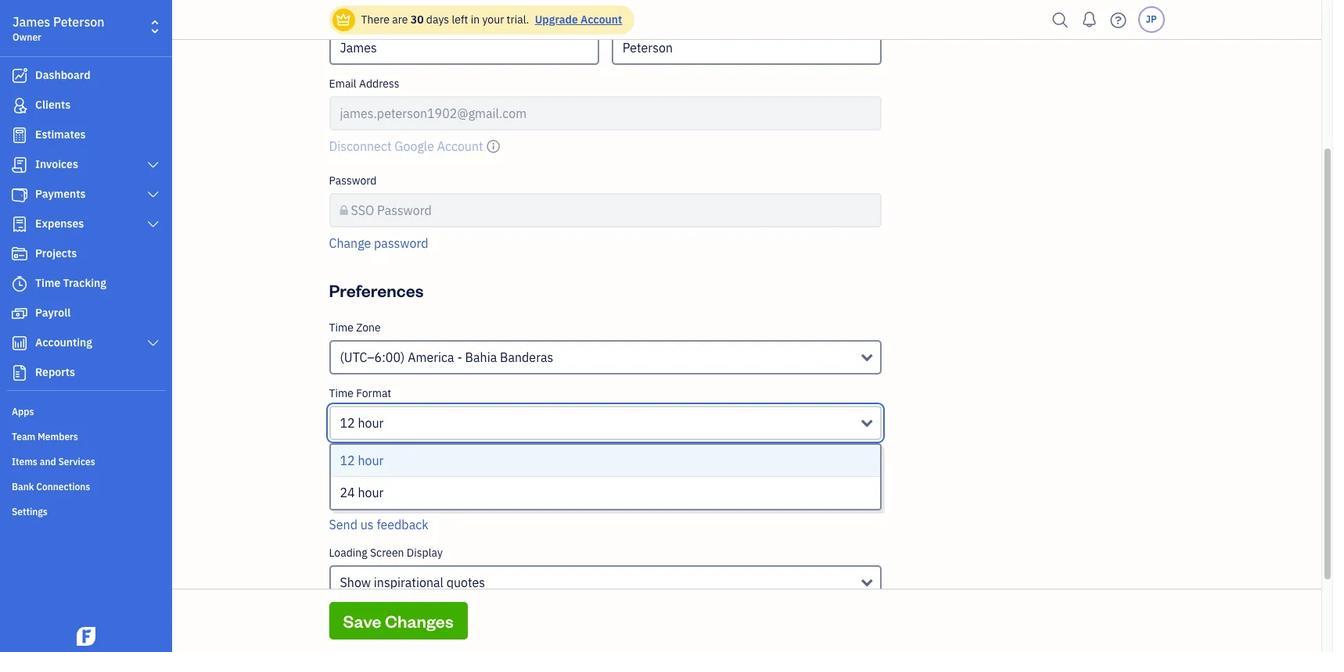Task type: vqa. For each thing, say whether or not it's contained in the screenshot.
Last Name
yes



Task type: describe. For each thing, give the bounding box(es) containing it.
peterson
[[53, 14, 105, 30]]

dashboard link
[[4, 62, 167, 90]]

notifications image
[[1077, 4, 1102, 35]]

jp
[[1146, 13, 1157, 25]]

account profile element
[[323, 0, 888, 265]]

hour for 12 hour field
[[358, 416, 384, 431]]

time for 12 hour
[[329, 387, 354, 401]]

loading.
[[544, 606, 583, 620]]

accounting
[[35, 336, 92, 350]]

12 inside option
[[340, 453, 355, 469]]

crown image
[[335, 11, 352, 28]]

changes
[[385, 610, 454, 632]]

password
[[374, 236, 428, 251]]

(utc–6:00)
[[340, 350, 405, 365]]

0 horizontal spatial password
[[329, 174, 377, 188]]

Last Name text field
[[612, 31, 882, 65]]

what
[[368, 606, 393, 620]]

clients link
[[4, 92, 167, 120]]

inspirational
[[374, 575, 444, 591]]

-
[[457, 350, 462, 365]]

america
[[408, 350, 454, 365]]

send
[[329, 517, 358, 533]]

items
[[12, 456, 37, 468]]

12 hour option
[[331, 445, 881, 477]]

payments
[[35, 187, 86, 201]]

projects
[[35, 247, 77, 261]]

banderas
[[500, 350, 554, 365]]

there are 30 days left in your trial. upgrade account
[[361, 13, 622, 27]]

days
[[426, 13, 449, 27]]

sso
[[351, 203, 374, 218]]

trial.
[[507, 13, 529, 27]]

first name
[[329, 9, 383, 23]]

services
[[58, 456, 95, 468]]

30
[[411, 13, 424, 27]]

sso password
[[351, 203, 432, 218]]

settings link
[[4, 500, 167, 524]]

chevron large down image for payments
[[146, 189, 160, 201]]

your inside preferences element
[[467, 606, 489, 620]]

display
[[407, 546, 443, 560]]

last name
[[612, 9, 664, 23]]

choose what appears when your account is loading.
[[329, 606, 583, 620]]

left
[[452, 13, 468, 27]]

language
[[364, 455, 411, 469]]

in
[[471, 13, 480, 27]]

hour inside "option"
[[358, 485, 384, 501]]

format
[[356, 387, 392, 401]]

loading
[[329, 546, 368, 560]]

is
[[533, 606, 541, 620]]

quotes
[[447, 575, 485, 591]]

time inside main "element"
[[35, 276, 60, 290]]

show inspirational quotes
[[340, 575, 485, 591]]

payroll
[[35, 306, 71, 320]]

time tracking link
[[4, 270, 167, 298]]

money image
[[10, 306, 29, 322]]

report image
[[10, 365, 29, 381]]

are
[[392, 13, 408, 27]]

payments link
[[4, 181, 167, 209]]

first
[[329, 9, 351, 23]]

appears
[[395, 606, 435, 620]]

account
[[491, 606, 531, 620]]

expense image
[[10, 217, 29, 232]]

email address
[[329, 77, 400, 91]]

time zone
[[329, 321, 381, 335]]

change password button
[[329, 234, 428, 253]]

name for first name
[[354, 9, 383, 23]]

client image
[[10, 98, 29, 113]]

team members
[[12, 431, 78, 443]]

save changes
[[343, 610, 454, 632]]

estimates
[[35, 128, 86, 142]]

24 hour
[[340, 485, 384, 501]]

info image
[[486, 137, 501, 156]]

screen
[[370, 546, 404, 560]]

time format
[[329, 387, 392, 401]]

12 hour for 12 hour field
[[340, 416, 384, 431]]

time for (utc–6:00)
[[329, 321, 354, 335]]

reports link
[[4, 359, 167, 387]]

project image
[[10, 247, 29, 262]]

estimate image
[[10, 128, 29, 143]]

and
[[40, 456, 56, 468]]

chart image
[[10, 336, 29, 351]]

team members link
[[4, 425, 167, 448]]

24 hour option
[[331, 477, 881, 509]]

change password
[[329, 236, 428, 251]]



Task type: locate. For each thing, give the bounding box(es) containing it.
1 hour from the top
[[358, 416, 384, 431]]

chevron large down image inside expenses link
[[146, 218, 160, 231]]

2 hour from the top
[[358, 453, 384, 469]]

12 hour down time format
[[340, 416, 384, 431]]

hour
[[358, 416, 384, 431], [358, 453, 384, 469], [358, 485, 384, 501]]

hour up 24 hour at the left bottom of page
[[358, 453, 384, 469]]

reports
[[35, 365, 75, 380]]

accounting link
[[4, 329, 167, 358]]

zone
[[356, 321, 381, 335]]

save
[[343, 610, 382, 632]]

2 vertical spatial time
[[329, 387, 354, 401]]

dashboard image
[[10, 68, 29, 84]]

there
[[361, 13, 390, 27]]

time left zone
[[329, 321, 354, 335]]

email
[[329, 77, 357, 91]]

1 vertical spatial time
[[329, 321, 354, 335]]

choose
[[329, 606, 366, 620]]

list box
[[331, 445, 881, 509]]

chevron large down image
[[146, 189, 160, 201], [146, 218, 160, 231], [146, 337, 160, 350]]

2 vertical spatial hour
[[358, 485, 384, 501]]

2 name from the left
[[635, 9, 664, 23]]

upgrade account link
[[532, 13, 622, 27]]

bank
[[12, 481, 34, 493]]

(utc–6:00) america - bahia banderas
[[340, 350, 554, 365]]

24
[[340, 485, 355, 501]]

12 up "24"
[[340, 453, 355, 469]]

expenses
[[35, 217, 84, 231]]

name
[[354, 9, 383, 23], [635, 9, 664, 23]]

1 vertical spatial 12 hour
[[340, 453, 384, 469]]

12 hour inside option
[[340, 453, 384, 469]]

settings
[[12, 506, 48, 518]]

timer image
[[10, 276, 29, 292]]

Time Zone field
[[329, 340, 882, 375]]

0 vertical spatial time
[[35, 276, 60, 290]]

invoice image
[[10, 157, 29, 173]]

time
[[35, 276, 60, 290], [329, 321, 354, 335], [329, 387, 354, 401]]

change
[[329, 236, 371, 251]]

1 vertical spatial hour
[[358, 453, 384, 469]]

chevron large down image for accounting
[[146, 337, 160, 350]]

james peterson owner
[[13, 14, 105, 43]]

0 vertical spatial hour
[[358, 416, 384, 431]]

payroll link
[[4, 300, 167, 328]]

0 vertical spatial 12
[[340, 416, 355, 431]]

last
[[612, 9, 632, 23]]

hour right "24"
[[358, 485, 384, 501]]

beta language
[[332, 455, 411, 469]]

hour inside field
[[358, 416, 384, 431]]

send us feedback
[[329, 517, 429, 533]]

12 inside field
[[340, 416, 355, 431]]

jp button
[[1138, 6, 1165, 33]]

3 hour from the top
[[358, 485, 384, 501]]

feedback
[[377, 517, 429, 533]]

1 name from the left
[[354, 9, 383, 23]]

Time Format field
[[329, 406, 882, 441]]

preferences element
[[323, 321, 888, 653]]

team
[[12, 431, 35, 443]]

First Name text field
[[329, 31, 599, 65]]

1 vertical spatial password
[[377, 203, 432, 218]]

1 chevron large down image from the top
[[146, 189, 160, 201]]

account
[[581, 13, 622, 27]]

items and services link
[[4, 450, 167, 473]]

send us feedback link
[[329, 517, 429, 533]]

list box inside preferences element
[[331, 445, 881, 509]]

name for last name
[[635, 9, 664, 23]]

your
[[482, 13, 504, 27], [467, 606, 489, 620]]

2 12 from the top
[[340, 453, 355, 469]]

owner
[[13, 31, 41, 43]]

0 vertical spatial chevron large down image
[[146, 189, 160, 201]]

bahia
[[465, 350, 497, 365]]

freshbooks image
[[74, 628, 99, 646]]

chevron large down image
[[146, 159, 160, 171]]

go to help image
[[1106, 8, 1131, 32]]

apps
[[12, 406, 34, 418]]

hour for list box containing 12 hour
[[358, 453, 384, 469]]

bank connections link
[[4, 475, 167, 499]]

time left "format"
[[329, 387, 354, 401]]

password
[[329, 174, 377, 188], [377, 203, 432, 218]]

0 vertical spatial your
[[482, 13, 504, 27]]

show
[[340, 575, 371, 591]]

1 horizontal spatial password
[[377, 203, 432, 218]]

when
[[438, 606, 464, 620]]

hour down "format"
[[358, 416, 384, 431]]

estimates link
[[4, 121, 167, 149]]

bank connections
[[12, 481, 90, 493]]

1 horizontal spatial name
[[635, 9, 664, 23]]

12 down time format
[[340, 416, 355, 431]]

name right the crown icon
[[354, 9, 383, 23]]

0 horizontal spatial name
[[354, 9, 383, 23]]

list box containing 12 hour
[[331, 445, 881, 509]]

hour inside option
[[358, 453, 384, 469]]

lock image
[[340, 201, 348, 220]]

james
[[13, 14, 50, 30]]

12 hour up 24 hour at the left bottom of page
[[340, 453, 384, 469]]

2 12 hour from the top
[[340, 453, 384, 469]]

members
[[38, 431, 78, 443]]

your right when on the bottom of page
[[467, 606, 489, 620]]

main element
[[0, 0, 211, 653]]

your right in
[[482, 13, 504, 27]]

2 chevron large down image from the top
[[146, 218, 160, 231]]

us
[[361, 517, 374, 533]]

preferences
[[329, 279, 424, 301]]

Loading Screen Display field
[[329, 566, 882, 600]]

apps link
[[4, 400, 167, 423]]

3 chevron large down image from the top
[[146, 337, 160, 350]]

projects link
[[4, 240, 167, 268]]

2 vertical spatial chevron large down image
[[146, 337, 160, 350]]

address
[[359, 77, 400, 91]]

expenses link
[[4, 211, 167, 239]]

12 hour inside field
[[340, 416, 384, 431]]

payment image
[[10, 187, 29, 203]]

time right timer image
[[35, 276, 60, 290]]

dashboard
[[35, 68, 91, 82]]

1 12 from the top
[[340, 416, 355, 431]]

clients
[[35, 98, 71, 112]]

chevron large down image for expenses
[[146, 218, 160, 231]]

1 vertical spatial 12
[[340, 453, 355, 469]]

password up password
[[377, 203, 432, 218]]

1 vertical spatial your
[[467, 606, 489, 620]]

tracking
[[63, 276, 106, 290]]

Email Address email field
[[329, 96, 882, 131]]

items and services
[[12, 456, 95, 468]]

loading screen display
[[329, 546, 443, 560]]

upgrade
[[535, 13, 578, 27]]

beta
[[332, 455, 358, 466]]

password up 'lock' image
[[329, 174, 377, 188]]

connections
[[36, 481, 90, 493]]

chevron large down image inside the payments link
[[146, 189, 160, 201]]

12
[[340, 416, 355, 431], [340, 453, 355, 469]]

1 vertical spatial chevron large down image
[[146, 218, 160, 231]]

invoices
[[35, 157, 78, 171]]

save changes button
[[329, 603, 468, 640]]

search image
[[1048, 8, 1073, 32]]

1 12 hour from the top
[[340, 416, 384, 431]]

0 vertical spatial 12 hour
[[340, 416, 384, 431]]

name right "last"
[[635, 9, 664, 23]]

0 vertical spatial password
[[329, 174, 377, 188]]

time tracking
[[35, 276, 106, 290]]

12 hour for list box containing 12 hour
[[340, 453, 384, 469]]



